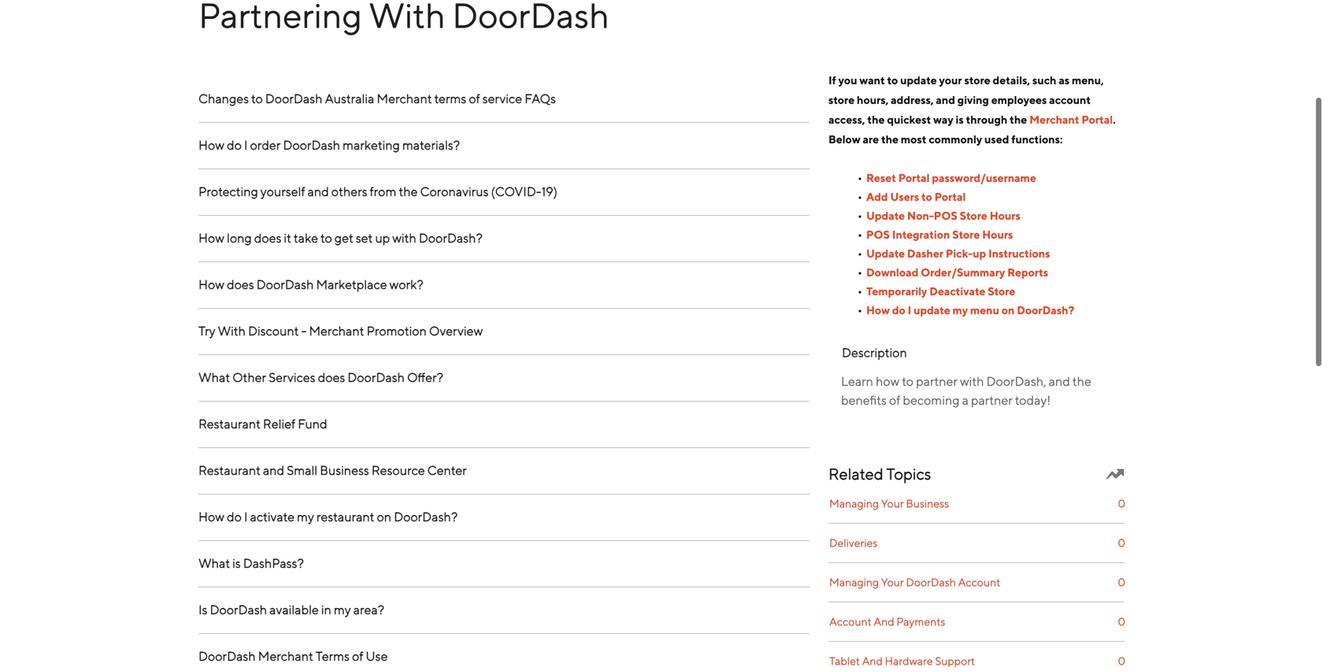 Task type: describe. For each thing, give the bounding box(es) containing it.
offer?
[[407, 370, 443, 385]]

do for how do i order doordash marketing materials?
[[227, 137, 242, 152]]

order
[[250, 137, 281, 152]]

how do i update my menu on doordash? link
[[866, 304, 1075, 317]]

is doordash available in my area? link
[[199, 600, 810, 619]]

2 vertical spatial store
[[988, 285, 1016, 298]]

how does doordash marketplace work? link
[[199, 275, 810, 294]]

how long does it take to get set up with doordash? link
[[199, 228, 810, 247]]

doordash,
[[987, 374, 1047, 389]]

0 vertical spatial business
[[320, 463, 369, 478]]

deliveries
[[829, 536, 878, 549]]

1 vertical spatial store
[[829, 93, 855, 106]]

users
[[890, 190, 919, 203]]

pick-
[[946, 247, 973, 260]]

to inside the reset portal password/username add users to portal update non-pos store hours pos integration store hours update dasher pick-up instructions download order/summary reports temporarily deactivate store how do i update my menu on doordash?
[[922, 190, 932, 203]]

take
[[294, 230, 318, 245]]

add users to portal link
[[866, 190, 966, 203]]

0 vertical spatial account
[[958, 576, 1001, 589]]

to right changes
[[251, 91, 263, 106]]

how for to
[[199, 230, 224, 245]]

temporarily deactivate store link
[[866, 285, 1016, 298]]

1 vertical spatial does
[[227, 277, 254, 292]]

temporarily
[[866, 285, 927, 298]]

and left small on the bottom left of the page
[[263, 463, 284, 478]]

doordash merchant terms of use
[[199, 649, 388, 663]]

download
[[866, 266, 919, 279]]

the inside learn how to partner with doordash, and the benefits of becoming a partner today!
[[1073, 374, 1092, 389]]

portal for merchant
[[1082, 113, 1113, 126]]

others
[[331, 184, 367, 199]]

restaurant relief fund link
[[199, 414, 810, 433]]

2 vertical spatial portal
[[935, 190, 966, 203]]

up inside the reset portal password/username add users to portal update non-pos store hours pos integration store hours update dasher pick-up instructions download order/summary reports temporarily deactivate store how do i update my menu on doordash?
[[973, 247, 986, 260]]

related
[[829, 465, 884, 483]]

if you want to update your store details, such as menu, store hours, address, and giving employees account access, the quickest way is through the
[[829, 73, 1104, 126]]

doordash right 'order'
[[283, 137, 340, 152]]

restaurant and small business resource center
[[199, 463, 467, 478]]

try with discount - merchant promotion overview link
[[199, 321, 810, 340]]

most
[[901, 133, 927, 146]]

is inside if you want to update your store details, such as menu, store hours, address, and giving employees account access, the quickest way is through the
[[956, 113, 964, 126]]

center
[[427, 463, 467, 478]]

1 vertical spatial store
[[953, 228, 980, 241]]

long
[[227, 230, 252, 245]]

download order/summary reports link
[[866, 266, 1049, 279]]

in
[[321, 602, 331, 617]]

(covid-
[[491, 184, 542, 199]]

try with discount - merchant promotion overview
[[199, 323, 483, 338]]

0 for payments
[[1118, 615, 1126, 628]]

becoming
[[903, 393, 960, 408]]

2 vertical spatial of
[[352, 649, 363, 663]]

and inside if you want to update your store details, such as menu, store hours, address, and giving employees account access, the quickest way is through the
[[936, 93, 955, 106]]

doordash? inside the reset portal password/username add users to portal update non-pos store hours pos integration store hours update dasher pick-up instructions download order/summary reports temporarily deactivate store how do i update my menu on doordash?
[[1017, 304, 1075, 317]]

learn
[[841, 374, 874, 389]]

dasher
[[907, 247, 944, 260]]

how does doordash marketplace work?
[[199, 277, 423, 292]]

address,
[[891, 93, 934, 106]]

quickest
[[887, 113, 931, 126]]

description
[[842, 345, 907, 360]]

available
[[270, 602, 319, 617]]

my inside the reset portal password/username add users to portal update non-pos store hours pos integration store hours update dasher pick-up instructions download order/summary reports temporarily deactivate store how do i update my menu on doordash?
[[953, 304, 968, 317]]

changes to doordash australia merchant terms of service faqs link
[[199, 89, 810, 108]]

merchant right -
[[309, 323, 364, 338]]

how inside the reset portal password/username add users to portal update non-pos store hours pos integration store hours update dasher pick-up instructions download order/summary reports temporarily deactivate store how do i update my menu on doordash?
[[866, 304, 890, 317]]

managing for managing your doordash account
[[829, 576, 879, 589]]

2 update from the top
[[866, 247, 905, 260]]

relief
[[263, 416, 295, 431]]

service
[[483, 91, 522, 106]]

menu,
[[1072, 73, 1104, 86]]

0 vertical spatial up
[[375, 230, 390, 245]]

functions:
[[1012, 133, 1063, 146]]

how long does it take to get set up with doordash?
[[199, 230, 483, 245]]

overview
[[429, 323, 483, 338]]

protecting yourself and others from the coronavirus (covid-19)
[[199, 184, 558, 199]]

faqs
[[525, 91, 556, 106]]

used
[[985, 133, 1009, 146]]

as
[[1059, 73, 1070, 86]]

how for marketing
[[199, 137, 224, 152]]

update non-pos store hours link
[[866, 209, 1021, 222]]

add
[[866, 190, 888, 203]]

commonly
[[929, 133, 982, 146]]

0 for business
[[1118, 497, 1126, 510]]

terms
[[316, 649, 350, 663]]

area?
[[353, 602, 384, 617]]

account
[[1049, 93, 1091, 106]]

restaurant for restaurant and small business resource center
[[199, 463, 261, 478]]

i inside the reset portal password/username add users to portal update non-pos store hours pos integration store hours update dasher pick-up instructions download order/summary reports temporarily deactivate store how do i update my menu on doordash?
[[908, 304, 912, 317]]

1 vertical spatial partner
[[971, 393, 1013, 408]]

0 vertical spatial of
[[469, 91, 480, 106]]

managing for managing your business
[[829, 497, 879, 510]]

use
[[366, 649, 388, 663]]

i for how do i activate my restaurant on doordash?
[[244, 509, 248, 524]]

through
[[966, 113, 1008, 126]]

from
[[370, 184, 397, 199]]

terms
[[434, 91, 466, 106]]

how do i activate my restaurant on doordash? link
[[199, 507, 810, 526]]

changes
[[199, 91, 249, 106]]

reset portal password/username link
[[866, 171, 1037, 184]]

integration
[[892, 228, 950, 241]]

set
[[356, 230, 373, 245]]

is inside the what is dashpass? link
[[232, 556, 241, 571]]

topics
[[887, 465, 931, 483]]

fund
[[298, 416, 327, 431]]

the down the employees
[[1010, 113, 1027, 126]]

related topics
[[829, 465, 931, 483]]

what other services does doordash offer?
[[199, 370, 443, 385]]

want
[[860, 73, 885, 86]]

instructions
[[989, 247, 1050, 260]]

protecting
[[199, 184, 258, 199]]

work?
[[390, 277, 423, 292]]

my for is doordash available in my area?
[[334, 602, 351, 617]]

hours,
[[857, 93, 889, 106]]

and
[[874, 615, 895, 628]]

doordash up payments
[[906, 576, 956, 589]]

2 0 from the top
[[1118, 536, 1126, 549]]

0 for doordash
[[1118, 576, 1126, 589]]

restaurant for restaurant relief fund
[[199, 416, 261, 431]]

of inside learn how to partner with doordash, and the benefits of becoming a partner today!
[[889, 393, 901, 408]]

your
[[939, 73, 962, 86]]

1 vertical spatial hours
[[982, 228, 1013, 241]]

how
[[876, 374, 900, 389]]

other
[[232, 370, 266, 385]]

how for restaurant
[[199, 509, 224, 524]]

update inside the reset portal password/username add users to portal update non-pos store hours pos integration store hours update dasher pick-up instructions download order/summary reports temporarily deactivate store how do i update my menu on doordash?
[[914, 304, 951, 317]]

0 horizontal spatial with
[[392, 230, 416, 245]]

the right from
[[399, 184, 418, 199]]



Task type: locate. For each thing, give the bounding box(es) containing it.
1 vertical spatial of
[[889, 393, 901, 408]]

password/username
[[932, 171, 1037, 184]]

what left 'other'
[[199, 370, 230, 385]]

0 vertical spatial update
[[866, 209, 905, 222]]

with inside learn how to partner with doordash, and the benefits of becoming a partner today!
[[960, 374, 984, 389]]

up right set
[[375, 230, 390, 245]]

if
[[829, 73, 836, 86]]

today!
[[1015, 393, 1051, 408]]

do inside the reset portal password/username add users to portal update non-pos store hours pos integration store hours update dasher pick-up instructions download order/summary reports temporarily deactivate store how do i update my menu on doordash?
[[892, 304, 906, 317]]

what other services does doordash offer? link
[[199, 368, 810, 387]]

do inside "link"
[[227, 137, 242, 152]]

how up try
[[199, 277, 224, 292]]

portal for reset
[[899, 171, 930, 184]]

2 vertical spatial my
[[334, 602, 351, 617]]

payments
[[897, 615, 946, 628]]

and up way
[[936, 93, 955, 106]]

0 vertical spatial doordash?
[[419, 230, 483, 245]]

resource
[[372, 463, 425, 478]]

do down temporarily
[[892, 304, 906, 317]]

managing
[[829, 497, 879, 510], [829, 576, 879, 589]]

1 horizontal spatial of
[[469, 91, 480, 106]]

doordash merchant terms of use link
[[199, 647, 810, 665]]

1 vertical spatial on
[[377, 509, 392, 524]]

1 0 from the top
[[1118, 497, 1126, 510]]

1 vertical spatial portal
[[899, 171, 930, 184]]

0 horizontal spatial pos
[[866, 228, 890, 241]]

1 vertical spatial pos
[[866, 228, 890, 241]]

your for business
[[881, 497, 904, 510]]

1 vertical spatial business
[[906, 497, 949, 510]]

1 vertical spatial my
[[297, 509, 314, 524]]

changes to doordash australia merchant terms of service faqs
[[199, 91, 558, 106]]

on right 'menu'
[[1002, 304, 1015, 317]]

2 vertical spatial i
[[244, 509, 248, 524]]

update down temporarily deactivate store link
[[914, 304, 951, 317]]

0 vertical spatial my
[[953, 304, 968, 317]]

my right in
[[334, 602, 351, 617]]

partner right 'a'
[[971, 393, 1013, 408]]

what for what other services does doordash offer?
[[199, 370, 230, 385]]

2 restaurant from the top
[[199, 463, 261, 478]]

1 managing from the top
[[829, 497, 879, 510]]

0 horizontal spatial store
[[829, 93, 855, 106]]

managing down deliveries
[[829, 576, 879, 589]]

partner up becoming
[[916, 374, 958, 389]]

how do i activate my restaurant on doordash?
[[199, 509, 458, 524]]

restaurant left the relief
[[199, 416, 261, 431]]

merchant portal
[[1030, 113, 1113, 126]]

your for doordash
[[881, 576, 904, 589]]

i left 'order'
[[244, 137, 248, 152]]

0 horizontal spatial partner
[[916, 374, 958, 389]]

i for how do i order doordash marketing materials?
[[244, 137, 248, 152]]

what up is
[[199, 556, 230, 571]]

do for how do i activate my restaurant on doordash?
[[227, 509, 242, 524]]

do left 'order'
[[227, 137, 242, 152]]

of left use
[[352, 649, 363, 663]]

benefits
[[841, 393, 887, 408]]

how left long
[[199, 230, 224, 245]]

merchant down is doordash available in my area?
[[258, 649, 313, 663]]

0 vertical spatial restaurant
[[199, 416, 261, 431]]

managing your business
[[829, 497, 949, 510]]

marketing
[[343, 137, 400, 152]]

0 horizontal spatial account
[[829, 615, 872, 628]]

i left 'activate'
[[244, 509, 248, 524]]

how down changes
[[199, 137, 224, 152]]

1 vertical spatial is
[[232, 556, 241, 571]]

0 vertical spatial hours
[[990, 209, 1021, 222]]

way
[[933, 113, 954, 126]]

you
[[839, 73, 857, 86]]

1 vertical spatial what
[[199, 556, 230, 571]]

portal down account
[[1082, 113, 1113, 126]]

0 horizontal spatial is
[[232, 556, 241, 571]]

0 vertical spatial what
[[199, 370, 230, 385]]

your up the account and payments
[[881, 576, 904, 589]]

does down long
[[227, 277, 254, 292]]

do left 'activate'
[[227, 509, 242, 524]]

does left it
[[254, 230, 282, 245]]

text default image
[[1106, 465, 1125, 484]]

0 vertical spatial partner
[[916, 374, 958, 389]]

with
[[218, 323, 246, 338]]

0 vertical spatial do
[[227, 137, 242, 152]]

is right way
[[956, 113, 964, 126]]

and inside learn how to partner with doordash, and the benefits of becoming a partner today!
[[1049, 374, 1070, 389]]

access,
[[829, 113, 865, 126]]

doordash down it
[[257, 277, 314, 292]]

2 horizontal spatial portal
[[1082, 113, 1113, 126]]

pos up pos integration store hours link
[[934, 209, 958, 222]]

. below are the most commonly used functions:
[[829, 113, 1116, 146]]

my right 'activate'
[[297, 509, 314, 524]]

0 vertical spatial store
[[960, 209, 988, 222]]

update up address,
[[900, 73, 937, 86]]

0 horizontal spatial on
[[377, 509, 392, 524]]

0 vertical spatial your
[[881, 497, 904, 510]]

a
[[962, 393, 969, 408]]

it
[[284, 230, 291, 245]]

0 vertical spatial managing
[[829, 497, 879, 510]]

-
[[301, 323, 307, 338]]

update
[[900, 73, 937, 86], [914, 304, 951, 317]]

to right how
[[902, 374, 914, 389]]

pos
[[934, 209, 958, 222], [866, 228, 890, 241]]

is left dashpass?
[[232, 556, 241, 571]]

doordash inside 'link'
[[210, 602, 267, 617]]

the
[[868, 113, 885, 126], [1010, 113, 1027, 126], [881, 133, 899, 146], [399, 184, 418, 199], [1073, 374, 1092, 389]]

giving
[[958, 93, 989, 106]]

merchant portal link
[[1030, 113, 1113, 126]]

2 managing from the top
[[829, 576, 879, 589]]

managing down related
[[829, 497, 879, 510]]

19)
[[542, 184, 558, 199]]

and left others at the left of page
[[308, 184, 329, 199]]

small
[[287, 463, 318, 478]]

doordash? down coronavirus
[[419, 230, 483, 245]]

restaurant relief fund
[[199, 416, 327, 431]]

to inside if you want to update your store details, such as menu, store hours, address, and giving employees account access, the quickest way is through the
[[887, 73, 898, 86]]

0 horizontal spatial of
[[352, 649, 363, 663]]

of right terms
[[469, 91, 480, 106]]

marketplace
[[316, 277, 387, 292]]

business right small on the bottom left of the page
[[320, 463, 369, 478]]

1 horizontal spatial is
[[956, 113, 964, 126]]

on inside the reset portal password/username add users to portal update non-pos store hours pos integration store hours update dasher pick-up instructions download order/summary reports temporarily deactivate store how do i update my menu on doordash?
[[1002, 304, 1015, 317]]

0 horizontal spatial portal
[[899, 171, 930, 184]]

portal
[[1082, 113, 1113, 126], [899, 171, 930, 184], [935, 190, 966, 203]]

is
[[956, 113, 964, 126], [232, 556, 241, 571]]

order/summary
[[921, 266, 1005, 279]]

store
[[965, 73, 991, 86], [829, 93, 855, 106]]

store up 'menu'
[[988, 285, 1016, 298]]

is doordash available in my area?
[[199, 602, 384, 617]]

2 horizontal spatial of
[[889, 393, 901, 408]]

1 vertical spatial update
[[914, 304, 951, 317]]

merchant down account
[[1030, 113, 1080, 126]]

how do i order doordash marketing materials?
[[199, 137, 460, 152]]

0 vertical spatial with
[[392, 230, 416, 245]]

doordash left the offer?
[[348, 370, 405, 385]]

my down deactivate
[[953, 304, 968, 317]]

4 0 from the top
[[1118, 615, 1126, 628]]

to right want
[[887, 73, 898, 86]]

with up 'a'
[[960, 374, 984, 389]]

update inside if you want to update your store details, such as menu, store hours, address, and giving employees account access, the quickest way is through the
[[900, 73, 937, 86]]

how inside "link"
[[199, 137, 224, 152]]

1 vertical spatial up
[[973, 247, 986, 260]]

1 horizontal spatial my
[[334, 602, 351, 617]]

does right the services
[[318, 370, 345, 385]]

0 vertical spatial update
[[900, 73, 937, 86]]

doordash right is
[[210, 602, 267, 617]]

1 vertical spatial do
[[892, 304, 906, 317]]

what
[[199, 370, 230, 385], [199, 556, 230, 571]]

business down the topics
[[906, 497, 949, 510]]

1 vertical spatial your
[[881, 576, 904, 589]]

does
[[254, 230, 282, 245], [227, 277, 254, 292], [318, 370, 345, 385]]

2 what from the top
[[199, 556, 230, 571]]

the down hours,
[[868, 113, 885, 126]]

1 vertical spatial doordash?
[[1017, 304, 1075, 317]]

how left 'activate'
[[199, 509, 224, 524]]

3 0 from the top
[[1118, 576, 1126, 589]]

0 vertical spatial is
[[956, 113, 964, 126]]

restaurant
[[317, 509, 375, 524]]

0 vertical spatial i
[[244, 137, 248, 152]]

1 what from the top
[[199, 370, 230, 385]]

portal down "reset portal password/username" 'link'
[[935, 190, 966, 203]]

1 horizontal spatial on
[[1002, 304, 1015, 317]]

merchant left terms
[[377, 91, 432, 106]]

doordash down is
[[199, 649, 256, 663]]

your down related topics
[[881, 497, 904, 510]]

with right set
[[392, 230, 416, 245]]

activate
[[250, 509, 295, 524]]

to inside learn how to partner with doordash, and the benefits of becoming a partner today!
[[902, 374, 914, 389]]

restaurant down restaurant relief fund
[[199, 463, 261, 478]]

1 vertical spatial i
[[908, 304, 912, 317]]

store up pick-
[[953, 228, 980, 241]]

0
[[1118, 497, 1126, 510], [1118, 536, 1126, 549], [1118, 576, 1126, 589], [1118, 615, 1126, 628]]

account
[[958, 576, 1001, 589], [829, 615, 872, 628]]

1 horizontal spatial business
[[906, 497, 949, 510]]

doordash? down 'center'
[[394, 509, 458, 524]]

get
[[335, 230, 353, 245]]

doordash
[[265, 91, 323, 106], [283, 137, 340, 152], [257, 277, 314, 292], [348, 370, 405, 385], [906, 576, 956, 589], [210, 602, 267, 617], [199, 649, 256, 663]]

how down temporarily
[[866, 304, 890, 317]]

restaurant
[[199, 416, 261, 431], [199, 463, 261, 478]]

store up pos integration store hours link
[[960, 209, 988, 222]]

2 your from the top
[[881, 576, 904, 589]]

australia
[[325, 91, 374, 106]]

merchant
[[377, 91, 432, 106], [1030, 113, 1080, 126], [309, 323, 364, 338], [258, 649, 313, 663]]

0 horizontal spatial my
[[297, 509, 314, 524]]

1 horizontal spatial with
[[960, 374, 984, 389]]

up up order/summary
[[973, 247, 986, 260]]

1 horizontal spatial up
[[973, 247, 986, 260]]

0 vertical spatial portal
[[1082, 113, 1113, 126]]

portal up add users to portal link
[[899, 171, 930, 184]]

employees
[[992, 93, 1047, 106]]

protecting yourself and others from the coronavirus (covid-19) link
[[199, 182, 810, 201]]

1 vertical spatial managing
[[829, 576, 879, 589]]

0 vertical spatial on
[[1002, 304, 1015, 317]]

doordash? down reports on the top
[[1017, 304, 1075, 317]]

non-
[[907, 209, 934, 222]]

restaurant and small business resource center link
[[199, 461, 810, 480]]

the right doordash,
[[1073, 374, 1092, 389]]

1 restaurant from the top
[[199, 416, 261, 431]]

1 update from the top
[[866, 209, 905, 222]]

the inside . below are the most commonly used functions:
[[881, 133, 899, 146]]

store up giving
[[965, 73, 991, 86]]

pos integration store hours link
[[866, 228, 1013, 241]]

update down add
[[866, 209, 905, 222]]

pos down add
[[866, 228, 890, 241]]

of down how
[[889, 393, 901, 408]]

store up access,
[[829, 93, 855, 106]]

1 vertical spatial with
[[960, 374, 984, 389]]

try
[[199, 323, 215, 338]]

doordash up 'order'
[[265, 91, 323, 106]]

to left get
[[321, 230, 332, 245]]

and up today!
[[1049, 374, 1070, 389]]

1 vertical spatial restaurant
[[199, 463, 261, 478]]

business
[[320, 463, 369, 478], [906, 497, 949, 510]]

1 horizontal spatial pos
[[934, 209, 958, 222]]

up
[[375, 230, 390, 245], [973, 247, 986, 260]]

to
[[887, 73, 898, 86], [251, 91, 263, 106], [922, 190, 932, 203], [321, 230, 332, 245], [902, 374, 914, 389]]

reset portal password/username add users to portal update non-pos store hours pos integration store hours update dasher pick-up instructions download order/summary reports temporarily deactivate store how do i update my menu on doordash?
[[866, 171, 1075, 317]]

to up non-
[[922, 190, 932, 203]]

what for what is dashpass?
[[199, 556, 230, 571]]

0 vertical spatial pos
[[934, 209, 958, 222]]

how do i order doordash marketing materials? link
[[199, 135, 810, 154]]

0 horizontal spatial business
[[320, 463, 369, 478]]

what inside "link"
[[199, 370, 230, 385]]

below
[[829, 133, 861, 146]]

1 horizontal spatial store
[[965, 73, 991, 86]]

2 vertical spatial does
[[318, 370, 345, 385]]

menu
[[970, 304, 1000, 317]]

i
[[244, 137, 248, 152], [908, 304, 912, 317], [244, 509, 248, 524]]

1 horizontal spatial partner
[[971, 393, 1013, 408]]

my
[[953, 304, 968, 317], [297, 509, 314, 524], [334, 602, 351, 617]]

i down temporarily
[[908, 304, 912, 317]]

1 vertical spatial account
[[829, 615, 872, 628]]

does inside "link"
[[318, 370, 345, 385]]

1 your from the top
[[881, 497, 904, 510]]

2 horizontal spatial my
[[953, 304, 968, 317]]

learn how to partner with doordash, and the benefits of becoming a partner today!
[[841, 374, 1092, 408]]

my for how do i activate my restaurant on doordash?
[[297, 509, 314, 524]]

of
[[469, 91, 480, 106], [889, 393, 901, 408], [352, 649, 363, 663]]

on right "restaurant"
[[377, 509, 392, 524]]

deactivate
[[930, 285, 986, 298]]

1 horizontal spatial portal
[[935, 190, 966, 203]]

reset
[[866, 171, 896, 184]]

discount
[[248, 323, 299, 338]]

1 horizontal spatial account
[[958, 576, 1001, 589]]

0 vertical spatial does
[[254, 230, 282, 245]]

0 horizontal spatial up
[[375, 230, 390, 245]]

my inside 'link'
[[334, 602, 351, 617]]

1 vertical spatial update
[[866, 247, 905, 260]]

the right are
[[881, 133, 899, 146]]

0 vertical spatial store
[[965, 73, 991, 86]]

2 vertical spatial doordash?
[[394, 509, 458, 524]]

details,
[[993, 73, 1030, 86]]

i inside "link"
[[244, 137, 248, 152]]

update up the download
[[866, 247, 905, 260]]

2 vertical spatial do
[[227, 509, 242, 524]]



Task type: vqa. For each thing, say whether or not it's contained in the screenshot.
decisions
no



